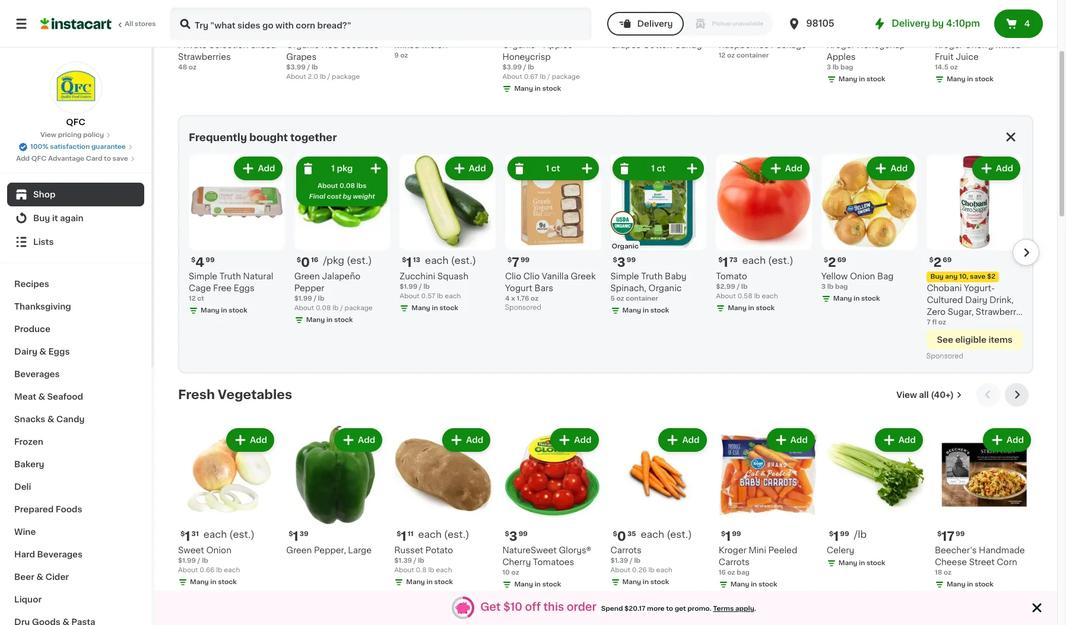 Task type: locate. For each thing, give the bounding box(es) containing it.
& right snacks
[[47, 416, 54, 424]]

simple up spinach,
[[611, 272, 639, 281]]

0 horizontal spatial container
[[626, 295, 658, 302]]

1 for $ 1 99
[[726, 531, 731, 543]]

1 horizontal spatial 8
[[834, 25, 842, 37]]

stock down $1.99 per pound element
[[867, 560, 886, 567]]

about left 0.57 in the left of the page
[[400, 293, 420, 300]]

container down spinach,
[[626, 295, 658, 302]]

many in stock down $ 8 kroger honeycrisp apples 3 lb bag
[[839, 76, 886, 83]]

cherry up 10
[[503, 559, 531, 567]]

lb down 98105 popup button
[[833, 64, 839, 71]]

1 horizontal spatial $1.99
[[294, 295, 312, 302]]

98
[[302, 26, 311, 32]]

99 for simple truth baby spinach, organic
[[627, 257, 636, 263]]

/ up 0.67
[[524, 64, 526, 71]]

all stores
[[125, 21, 156, 27]]

99 up raspberries
[[735, 26, 745, 32]]

99 for naturesweet glorys® cherry tomatoes
[[519, 531, 528, 538]]

/pkg inside '$0.16 per package (estimated)' element
[[323, 256, 344, 265]]

1 vertical spatial view
[[897, 391, 917, 399]]

$ inside $ 0 16
[[297, 257, 301, 263]]

simple
[[189, 272, 217, 281], [611, 272, 639, 281]]

2 1 ct from the left
[[651, 164, 666, 173]]

2 truth from the left
[[641, 272, 663, 281]]

2 vertical spatial 4
[[505, 295, 510, 302]]

cheese
[[935, 559, 967, 567]]

$3.99
[[286, 64, 306, 71], [503, 64, 522, 71]]

view left all at the bottom right of page
[[897, 391, 917, 399]]

1 horizontal spatial view
[[897, 391, 917, 399]]

bag down mini
[[737, 570, 750, 576]]

4
[[1025, 20, 1031, 28], [196, 256, 204, 269], [505, 295, 510, 302]]

1 clio from the left
[[505, 272, 522, 281]]

1 horizontal spatial 2
[[934, 256, 942, 269]]

$ inside $ 9 99
[[181, 26, 185, 32]]

0.08 inside green jalapeño pepper $1.99 / lb about 0.08 lb / package
[[316, 305, 331, 312]]

1 horizontal spatial honeycrisp
[[857, 41, 906, 49]]

add button
[[235, 158, 281, 179], [446, 158, 492, 179], [763, 158, 809, 179], [868, 158, 914, 179], [974, 158, 1020, 179], [227, 430, 273, 451], [336, 430, 381, 451], [444, 430, 490, 451], [552, 430, 598, 451], [660, 430, 706, 451], [768, 430, 814, 451], [876, 430, 922, 451], [984, 430, 1030, 451]]

/pkg
[[316, 24, 337, 34], [323, 256, 344, 265]]

increment quantity of simple truth baby spinach, organic image
[[685, 162, 700, 176]]

1 horizontal spatial buy
[[931, 274, 944, 280]]

eggs down natural
[[234, 284, 255, 293]]

1 horizontal spatial 12
[[719, 52, 726, 59]]

package
[[332, 74, 360, 80], [552, 74, 580, 80], [345, 305, 373, 312]]

$ inside $ 1 13
[[402, 257, 407, 263]]

lb right 0.8
[[428, 568, 434, 574]]

0 horizontal spatial simple
[[189, 272, 217, 281]]

1 vertical spatial 16
[[719, 570, 726, 576]]

0 for each (est.)
[[617, 531, 626, 543]]

0 vertical spatial $1.99
[[400, 284, 418, 290]]

8 for kroger
[[834, 25, 842, 37]]

10
[[503, 570, 510, 576]]

2 $1.39 from the left
[[611, 558, 628, 565]]

many down 14.5
[[947, 76, 966, 83]]

$ inside $ 6 59 /lb
[[613, 26, 617, 32]]

0 vertical spatial 7
[[293, 25, 301, 37]]

0 vertical spatial 4
[[1025, 20, 1031, 28]]

59 inside $ 6 59 /lb
[[627, 26, 636, 32]]

organic up 98
[[287, 12, 314, 18]]

2 horizontal spatial 7
[[927, 319, 931, 326]]

each (est.) inside $1.11 each (estimated) element
[[418, 530, 469, 540]]

many in stock down the simple truth baby spinach, organic 5 oz container
[[623, 307, 669, 314]]

0 horizontal spatial $ 3 99
[[505, 531, 528, 543]]

1 horizontal spatial 59
[[952, 26, 960, 32]]

mini
[[749, 547, 767, 555]]

9 inside mixed melon 9 oz
[[394, 52, 399, 59]]

$ 1 11
[[397, 531, 414, 543]]

simple for 4
[[189, 272, 217, 281]]

2 2 from the left
[[934, 256, 942, 269]]

add button for yellow onion bag
[[868, 158, 914, 179]]

1 horizontal spatial grapes
[[611, 41, 641, 49]]

increment quantity of clio clio vanilla greek yogurt bars image
[[580, 162, 594, 176]]

each (est.) for tomato
[[743, 256, 794, 265]]

12 down raspberries
[[719, 52, 726, 59]]

beverages link
[[7, 363, 144, 386]]

$1.39 inside russet potato $1.39 / lb about 0.8 lb each
[[394, 558, 412, 565]]

prepared
[[14, 506, 54, 514]]

$ inside $ 7 99
[[508, 257, 512, 263]]

simple inside the simple truth baby spinach, organic 5 oz container
[[611, 272, 639, 281]]

$1.99 per pound element
[[827, 530, 926, 545]]

1 truth from the left
[[220, 272, 241, 281]]

1 horizontal spatial kroger
[[827, 41, 855, 49]]

1 vertical spatial carrots
[[719, 559, 750, 567]]

package inside organic - apples - honeycrisp $3.99 / lb about 0.67 lb / package
[[552, 74, 580, 80]]

1 vertical spatial $1.99
[[294, 295, 312, 302]]

99 up naturesweet
[[519, 531, 528, 538]]

1.76
[[517, 295, 529, 302]]

0 vertical spatial 12
[[719, 52, 726, 59]]

oz inside raspberries package 12 oz container
[[727, 52, 735, 59]]

about left 0.26
[[611, 568, 631, 574]]

green down $ 1 39
[[286, 547, 312, 555]]

section containing 4
[[172, 115, 1040, 374]]

private selection sliced strawberries 48 oz
[[178, 41, 276, 71]]

7 left fl
[[927, 319, 931, 326]]

add for green pepper, large
[[358, 436, 375, 445]]

1 horizontal spatial 69
[[943, 257, 952, 263]]

& for beer
[[36, 574, 43, 582]]

view for view pricing policy
[[40, 132, 56, 138]]

0 horizontal spatial dairy
[[14, 348, 37, 356]]

(est.) up carrots $1.39 / lb about 0.26 lb each
[[667, 530, 692, 540]]

1 ct right remove clio clio vanilla greek yogurt bars 'image'
[[546, 164, 560, 173]]

simple inside simple truth natural cage free eggs 12 ct
[[189, 272, 217, 281]]

bag down 98105 popup button
[[841, 64, 854, 71]]

69
[[838, 257, 847, 263], [943, 257, 952, 263]]

$ 17 99
[[938, 531, 965, 543]]

$20.17
[[625, 607, 646, 613]]

candy down "service type" group
[[675, 41, 702, 49]]

glorys®
[[559, 547, 592, 555]]

mixed inside kroger cherry mixed fruit juice 14.5 oz
[[996, 41, 1021, 49]]

1 horizontal spatial container
[[737, 52, 769, 59]]

1 vertical spatial $ 3 99
[[505, 531, 528, 543]]

snacks & candy
[[14, 416, 85, 424]]

0 vertical spatial 9
[[185, 25, 194, 37]]

organic down $ 7 98
[[286, 41, 319, 49]]

2.0
[[308, 74, 318, 80]]

truth for 3
[[641, 272, 663, 281]]

$7.98 per package (estimated) element
[[286, 24, 385, 39]]

(est.) inside '$1.13 each (estimated)' element
[[451, 256, 476, 265]]

0 vertical spatial cherry
[[965, 41, 994, 49]]

(est.) inside the $1.73 each (estimated) element
[[768, 256, 794, 265]]

1 59 from the left
[[627, 26, 636, 32]]

7 up yogurt
[[512, 256, 520, 269]]

$ 3 99 for simple truth baby spinach, organic
[[613, 256, 636, 269]]

$1.99 for sweet onion
[[178, 558, 196, 565]]

ct for increment quantity of simple truth baby spinach, organic image on the right top
[[657, 164, 666, 173]]

each right 0.66 on the bottom
[[224, 568, 240, 574]]

meat & seafood
[[14, 393, 83, 401]]

$ inside $ 8 99
[[721, 26, 726, 32]]

add button for zucchini squash
[[446, 158, 492, 179]]

1 horizontal spatial apples
[[827, 53, 856, 61]]

(est.) for organic red seedless grapes
[[339, 24, 364, 34]]

0 vertical spatial grapes
[[611, 41, 641, 49]]

1 vertical spatial item carousel region
[[178, 383, 1034, 611]]

0 vertical spatial dairy
[[965, 296, 988, 304]]

sponsored badge image
[[505, 305, 541, 312], [927, 353, 963, 360], [503, 593, 538, 600]]

tomato $2.99 / lb about 0.58 lb each
[[716, 272, 778, 300]]

add button for kroger mini peeled carrots
[[768, 430, 814, 451]]

1 $1.39 from the left
[[394, 558, 412, 565]]

$ inside $ 1 99 /lb
[[829, 531, 834, 538]]

1 horizontal spatial 6
[[942, 25, 950, 37]]

1 horizontal spatial save
[[970, 274, 986, 280]]

add button for celery
[[876, 430, 922, 451]]

eggs up beverages link
[[48, 348, 70, 356]]

& for dairy
[[39, 348, 46, 356]]

2 $3.99 from the left
[[503, 64, 522, 71]]

delivery left $ 6 59 at the top of page
[[892, 19, 930, 28]]

0 horizontal spatial $1.39
[[394, 558, 412, 565]]

-
[[538, 41, 542, 49], [575, 41, 579, 49]]

apples inside organic - apples - honeycrisp $3.99 / lb about 0.67 lb / package
[[544, 41, 573, 49]]

stock down organic - apples - honeycrisp $3.99 / lb about 0.67 lb / package
[[543, 86, 561, 92]]

truth left baby on the right of page
[[641, 272, 663, 281]]

about left 0.66 on the bottom
[[178, 568, 198, 574]]

0 horizontal spatial 16
[[311, 257, 319, 263]]

0.08 left lbs
[[340, 183, 355, 189]]

$ 2 69 for yellow onion bag
[[824, 256, 847, 269]]

1 inside $ 1 99 /lb
[[834, 531, 839, 543]]

ct left increment quantity of clio clio vanilla greek yogurt bars image
[[552, 164, 560, 173]]

$ inside $ 17 99
[[938, 531, 942, 538]]

1 ct
[[546, 164, 560, 173], [651, 164, 666, 173]]

strawberries
[[178, 53, 231, 61]]

99 inside $ 1 99 /lb
[[840, 531, 849, 538]]

$2.69 per package (estimated) element
[[503, 24, 601, 39]]

3 inside yellow onion bag 3 lb bag
[[822, 284, 826, 290]]

1 8 from the left
[[726, 25, 734, 37]]

get $10 off this order status
[[476, 602, 761, 615]]

cherry
[[965, 41, 994, 49], [503, 559, 531, 567]]

2 6 from the left
[[942, 25, 950, 37]]

$ inside $ 4 99
[[191, 257, 196, 263]]

1 for $ 1 73
[[723, 256, 728, 269]]

oz down raspberries
[[727, 52, 735, 59]]

(est.) for green jalapeño pepper
[[347, 256, 372, 265]]

buy inside item carousel region
[[931, 274, 944, 280]]

pepper,
[[314, 547, 346, 555]]

/lb for 1
[[854, 530, 867, 540]]

2 mixed from the left
[[996, 41, 1021, 49]]

0.26
[[632, 568, 647, 574]]

0 horizontal spatial 9
[[185, 25, 194, 37]]

in down free
[[221, 307, 227, 314]]

$1.99 down sweet
[[178, 558, 196, 565]]

/lb inside $ 6 59 /lb
[[641, 24, 654, 34]]

1 horizontal spatial $ 2 69
[[930, 256, 952, 269]]

1 vertical spatial 0
[[617, 531, 626, 543]]

0 horizontal spatial $3.99
[[286, 64, 306, 71]]

lb right 2.0
[[320, 74, 326, 80]]

99 inside $ 9 99
[[195, 26, 204, 32]]

(est.) inside the $1.31 each (estimated) element
[[229, 530, 255, 540]]

$1.99 inside sweet onion $1.99 / lb about 0.66 lb each
[[178, 558, 196, 565]]

foods
[[56, 506, 82, 514]]

0 horizontal spatial $1.99
[[178, 558, 196, 565]]

0 vertical spatial 0.08
[[340, 183, 355, 189]]

(est.)
[[339, 24, 364, 34], [347, 256, 372, 265], [451, 256, 476, 265], [768, 256, 794, 265], [229, 530, 255, 540], [444, 530, 469, 540], [667, 530, 692, 540]]

0 horizontal spatial qfc
[[31, 156, 47, 162]]

beverages
[[14, 371, 60, 379], [37, 551, 83, 559]]

16 up terms
[[719, 570, 726, 576]]

1 $3.99 from the left
[[286, 64, 306, 71]]

2 $ 2 69 from the left
[[930, 256, 952, 269]]

simple truth baby spinach, organic 5 oz container
[[611, 272, 687, 302]]

each (est.) for russet potato
[[418, 530, 469, 540]]

apples inside $ 8 kroger honeycrisp apples 3 lb bag
[[827, 53, 856, 61]]

1 mixed from the left
[[394, 41, 420, 49]]

baby
[[665, 272, 687, 281]]

pkg
[[337, 164, 353, 173]]

1 $ 2 69 from the left
[[824, 256, 847, 269]]

2 - from the left
[[575, 41, 579, 49]]

98105 button
[[788, 7, 859, 40]]

6 for $ 6 59 /lb
[[617, 25, 626, 37]]

each (est.) up 'tomato $2.99 / lb about 0.58 lb each'
[[743, 256, 794, 265]]

each
[[425, 256, 449, 265], [743, 256, 766, 265], [445, 293, 461, 300], [762, 293, 778, 300], [204, 530, 227, 540], [418, 530, 442, 540], [641, 530, 664, 540], [224, 568, 240, 574], [436, 568, 452, 574], [656, 568, 673, 574]]

each down potato
[[436, 568, 452, 574]]

/ down zucchini
[[419, 284, 422, 290]]

section
[[172, 115, 1040, 374]]

buy inside 'link'
[[33, 214, 50, 223]]

frozen
[[14, 438, 43, 447]]

about inside carrots $1.39 / lb about 0.26 lb each
[[611, 568, 631, 574]]

$ 8 kroger honeycrisp apples 3 lb bag
[[827, 25, 906, 71]]

$1.39
[[394, 558, 412, 565], [611, 558, 628, 565]]

59 for $ 6 59 /lb
[[627, 26, 636, 32]]

2 vertical spatial sponsored badge image
[[503, 593, 538, 600]]

candy for grapes   cotton candy
[[675, 41, 702, 49]]

organic up 0.67
[[503, 41, 536, 49]]

1 vertical spatial /pkg (est.)
[[323, 256, 372, 265]]

1 horizontal spatial carrots
[[719, 559, 750, 567]]

onion inside yellow onion bag 3 lb bag
[[850, 272, 875, 281]]

delivery button
[[608, 12, 684, 36]]

onion left bag
[[850, 272, 875, 281]]

2 69 from the left
[[943, 257, 952, 263]]

0 horizontal spatial 8
[[726, 25, 734, 37]]

59 for $ 6 59
[[952, 26, 960, 32]]

private
[[178, 41, 207, 49]]

/pkg for 7
[[316, 24, 337, 34]]

1 horizontal spatial candy
[[675, 41, 702, 49]]

each (est.) inside the $1.73 each (estimated) element
[[743, 256, 794, 265]]

delivery for delivery by 4:10pm
[[892, 19, 930, 28]]

0 horizontal spatial 69
[[838, 257, 847, 263]]

cider
[[45, 574, 69, 582]]

2 horizontal spatial ct
[[657, 164, 666, 173]]

add
[[16, 156, 30, 162], [258, 164, 275, 173], [469, 164, 486, 173], [785, 164, 803, 173], [891, 164, 908, 173], [996, 164, 1014, 173], [250, 436, 267, 445], [358, 436, 375, 445], [466, 436, 484, 445], [574, 436, 592, 445], [683, 436, 700, 445], [791, 436, 808, 445], [899, 436, 916, 445], [1007, 436, 1024, 445]]

/ right 2.0
[[328, 74, 330, 80]]

clio clio vanilla greek yogurt bars 4 x 1.76 oz
[[505, 272, 596, 302]]

1 vertical spatial grapes
[[286, 53, 317, 61]]

apples down 98105 popup button
[[827, 53, 856, 61]]

each right 73
[[743, 256, 766, 265]]

1 horizontal spatial 0
[[617, 531, 626, 543]]

many down 0.26
[[623, 579, 641, 586]]

/pkg (est.) up jalapeño
[[323, 256, 372, 265]]

truth inside simple truth natural cage free eggs 12 ct
[[220, 272, 241, 281]]

more
[[647, 607, 665, 613]]

0 horizontal spatial cherry
[[503, 559, 531, 567]]

card
[[86, 156, 102, 162]]

2 vertical spatial $1.99
[[178, 558, 196, 565]]

delivery by 4:10pm
[[892, 19, 980, 28]]

0 vertical spatial container
[[737, 52, 769, 59]]

sponsored badge image for /lb
[[503, 593, 538, 600]]

2 for yellow onion bag
[[828, 256, 836, 269]]

1 ct for remove clio clio vanilla greek yogurt bars 'image'
[[546, 164, 560, 173]]

7 for $ 7 99
[[512, 256, 520, 269]]

1 horizontal spatial 1 ct
[[651, 164, 666, 173]]

2 up chobani
[[934, 256, 942, 269]]

view for view all (40+)
[[897, 391, 917, 399]]

1 horizontal spatial /lb
[[854, 530, 867, 540]]

container inside the simple truth baby spinach, organic 5 oz container
[[626, 295, 658, 302]]

by left 4:10pm
[[932, 19, 944, 28]]

1 vertical spatial 12
[[189, 295, 196, 302]]

18
[[935, 570, 942, 576]]

ct inside simple truth natural cage free eggs 12 ct
[[197, 295, 204, 302]]

thanksgiving link
[[7, 296, 144, 318]]

green inside green jalapeño pepper $1.99 / lb about 0.08 lb / package
[[294, 272, 320, 281]]

/pkg (est.) inside '$0.16 per package (estimated)' element
[[323, 256, 372, 265]]

oz right 14.5
[[950, 64, 958, 71]]

honeycrisp inside $ 8 kroger honeycrisp apples 3 lb bag
[[857, 41, 906, 49]]

natural
[[243, 272, 273, 281]]

package down jalapeño
[[345, 305, 373, 312]]

1 horizontal spatial 16
[[719, 570, 726, 576]]

it
[[52, 214, 58, 223]]

$ 9 99
[[181, 25, 204, 37]]

0 vertical spatial 0
[[301, 256, 310, 269]]

0 vertical spatial 16
[[311, 257, 319, 263]]

1 for $ 1 11
[[401, 531, 407, 543]]

item badge image
[[611, 212, 634, 235]]

7 inside $7.98 per package (estimated) element
[[293, 25, 301, 37]]

2 simple from the left
[[611, 272, 639, 281]]

2 59 from the left
[[952, 26, 960, 32]]

each (est.)
[[425, 256, 476, 265], [743, 256, 794, 265], [204, 530, 255, 540], [418, 530, 469, 540], [641, 530, 692, 540]]

truth
[[220, 272, 241, 281], [641, 272, 663, 281]]

8 for 99
[[726, 25, 734, 37]]

1 horizontal spatial 9
[[394, 52, 399, 59]]

green for green jalapeño pepper $1.99 / lb about 0.08 lb / package
[[294, 272, 320, 281]]

(est.) up potato
[[444, 530, 469, 540]]

dairy inside chobani yogurt- cultured dairy drink, zero sugar, strawberry cheesecake inspired
[[965, 296, 988, 304]]

onion inside sweet onion $1.99 / lb about 0.66 lb each
[[206, 547, 232, 555]]

None search field
[[170, 7, 592, 40]]

lb inside $ 8 kroger honeycrisp apples 3 lb bag
[[833, 64, 839, 71]]

1 vertical spatial cherry
[[503, 559, 531, 567]]

6
[[617, 25, 626, 37], [942, 25, 950, 37]]

0 vertical spatial by
[[932, 19, 944, 28]]

0 horizontal spatial truth
[[220, 272, 241, 281]]

0.08 down pepper
[[316, 305, 331, 312]]

kroger inside kroger cherry mixed fruit juice 14.5 oz
[[935, 41, 963, 49]]

0 horizontal spatial delivery
[[637, 20, 673, 28]]

& right meat
[[38, 393, 45, 401]]

about inside the zucchini squash $1.99 / lb about 0.57 lb each
[[400, 293, 420, 300]]

1 simple from the left
[[189, 272, 217, 281]]

lb
[[312, 64, 318, 71], [528, 64, 534, 71], [833, 64, 839, 71], [320, 74, 326, 80], [540, 74, 546, 80], [424, 284, 430, 290], [742, 284, 748, 290], [828, 284, 834, 290], [437, 293, 443, 300], [754, 293, 760, 300], [318, 295, 324, 302], [333, 305, 339, 312], [202, 558, 208, 565], [418, 558, 424, 565], [634, 558, 641, 565], [216, 568, 222, 574], [428, 568, 434, 574], [649, 568, 655, 574]]

onion down the $1.31 each (estimated) element
[[206, 547, 232, 555]]

0 horizontal spatial 7
[[293, 25, 301, 37]]

apples
[[544, 41, 573, 49], [827, 53, 856, 61]]

save up yogurt-
[[970, 274, 986, 280]]

each (est.) up sweet onion $1.99 / lb about 0.66 lb each
[[204, 530, 255, 540]]

wine link
[[7, 521, 144, 544]]

2 horizontal spatial 4
[[1025, 20, 1031, 28]]

7 fl oz
[[927, 319, 946, 326]]

yogurt-
[[964, 284, 995, 293]]

onion for yellow
[[850, 272, 875, 281]]

0 horizontal spatial kroger
[[719, 547, 747, 555]]

2 for buy any 10, save $2
[[934, 256, 942, 269]]

4:10pm
[[946, 19, 980, 28]]

prepared foods
[[14, 506, 82, 514]]

increment quantity of green jalapeño pepper image
[[369, 162, 383, 176]]

1 horizontal spatial $1.39
[[611, 558, 628, 565]]

oz inside mixed melon 9 oz
[[400, 52, 408, 59]]

pricing
[[58, 132, 82, 138]]

oz right 18
[[944, 570, 952, 576]]

zucchini squash $1.99 / lb about 0.57 lb each
[[400, 272, 469, 300]]

99 up kroger mini peeled carrots 16 oz bag
[[732, 531, 741, 538]]

product group
[[189, 154, 285, 318], [294, 154, 390, 328], [400, 154, 496, 316], [505, 154, 601, 314], [611, 154, 707, 318], [716, 154, 812, 316], [822, 154, 918, 306], [927, 154, 1023, 363], [178, 426, 277, 590], [286, 426, 385, 557], [394, 426, 493, 590], [503, 426, 601, 603], [611, 426, 709, 590], [719, 426, 818, 592], [827, 426, 926, 571], [935, 426, 1034, 603]]

1 vertical spatial eggs
[[48, 348, 70, 356]]

0 horizontal spatial grapes
[[286, 53, 317, 61]]

/pkg for 0
[[323, 256, 344, 265]]

0 horizontal spatial clio
[[505, 272, 522, 281]]

69 for buy any 10, save $2
[[943, 257, 952, 263]]

deli link
[[7, 476, 144, 499]]

99 for beecher's handmade cheese street corn
[[956, 531, 965, 538]]

kroger inside kroger mini peeled carrots 16 oz bag
[[719, 547, 747, 555]]

in down yellow onion bag 3 lb bag on the top right
[[854, 295, 860, 302]]

$ inside $ 7 98
[[289, 26, 293, 32]]

0 horizontal spatial 1 ct
[[546, 164, 560, 173]]

sponsored badge image for 2
[[505, 305, 541, 312]]

1 vertical spatial /pkg
[[323, 256, 344, 265]]

buy for buy it again
[[33, 214, 50, 223]]

stock down green jalapeño pepper $1.99 / lb about 0.08 lb / package
[[334, 317, 353, 323]]

0 vertical spatial buy
[[33, 214, 50, 223]]

1 horizontal spatial to
[[666, 607, 673, 613]]

1 1 ct from the left
[[546, 164, 560, 173]]

1 6 from the left
[[617, 25, 626, 37]]

1 horizontal spatial -
[[575, 41, 579, 49]]

0 vertical spatial /pkg (est.)
[[316, 24, 364, 34]]

all
[[919, 391, 929, 399]]

grapes
[[611, 41, 641, 49], [286, 53, 317, 61]]

0 vertical spatial candy
[[675, 41, 702, 49]]

$1.11 each (estimated) element
[[394, 530, 493, 545]]

in down 0.8
[[427, 579, 433, 586]]

0 horizontal spatial /lb
[[641, 24, 654, 34]]

$ 3 99
[[613, 256, 636, 269], [505, 531, 528, 543]]

mixed left "melon"
[[394, 41, 420, 49]]

(est.) up squash
[[451, 256, 476, 265]]

(est.) up 'tomato $2.99 / lb about 0.58 lb each'
[[768, 256, 794, 265]]

1 vertical spatial save
[[970, 274, 986, 280]]

$1.99
[[400, 284, 418, 290], [294, 295, 312, 302], [178, 558, 196, 565]]

2 8 from the left
[[834, 25, 842, 37]]

produce
[[14, 325, 50, 334]]

view inside popup button
[[897, 391, 917, 399]]

0 horizontal spatial 6
[[617, 25, 626, 37]]

0 horizontal spatial view
[[40, 132, 56, 138]]

/ inside 'tomato $2.99 / lb about 0.58 lb each'
[[737, 284, 740, 290]]

& down produce
[[39, 348, 46, 356]]

(est.) inside $7.98 per package (estimated) element
[[339, 24, 364, 34]]

1 pkg
[[331, 164, 353, 173]]

bag
[[841, 64, 854, 71], [835, 284, 848, 290], [737, 570, 750, 576]]

red
[[322, 41, 338, 49]]

kroger for 1
[[719, 547, 747, 555]]

product group containing 7
[[505, 154, 601, 314]]

$3.99 down $2.69 per package (estimated) element
[[503, 64, 522, 71]]

& for snacks
[[47, 416, 54, 424]]

1 horizontal spatial by
[[932, 19, 944, 28]]

1 vertical spatial apples
[[827, 53, 856, 61]]

$ 3 99 inside 'section'
[[613, 256, 636, 269]]

item carousel region
[[172, 150, 1040, 368], [178, 383, 1034, 611]]

about inside russet potato $1.39 / lb about 0.8 lb each
[[394, 568, 414, 574]]

0 horizontal spatial $ 2 69
[[824, 256, 847, 269]]

/ up 0.66 on the bottom
[[198, 558, 200, 565]]

save
[[113, 156, 128, 162], [970, 274, 986, 280]]

view up 100%
[[40, 132, 56, 138]]

3 up naturesweet
[[509, 531, 518, 543]]

1 vertical spatial honeycrisp
[[503, 53, 551, 61]]

6 inside $ 6 59 /lb
[[617, 25, 626, 37]]

delivery up grapes   cotton candy
[[637, 20, 673, 28]]

1 horizontal spatial 0.08
[[340, 183, 355, 189]]

2 horizontal spatial kroger
[[935, 41, 963, 49]]

again
[[60, 214, 84, 223]]

fresh vegetables
[[178, 389, 292, 401]]

1 vertical spatial to
[[666, 607, 673, 613]]

corn
[[997, 559, 1018, 567]]

/pkg up the red
[[316, 24, 337, 34]]

bag inside yellow onion bag 3 lb bag
[[835, 284, 848, 290]]

1 left 73
[[723, 256, 728, 269]]

each (est.) inside "$0.35 each (estimated)" element
[[641, 530, 692, 540]]

1 2 from the left
[[828, 256, 836, 269]]

0 horizontal spatial by
[[343, 194, 352, 200]]

1 ct inside "product" group
[[546, 164, 560, 173]]

about left 0.8
[[394, 568, 414, 574]]

truth inside the simple truth baby spinach, organic 5 oz container
[[641, 272, 663, 281]]

lbs
[[357, 183, 367, 189]]

thanksgiving
[[14, 303, 71, 311]]

by
[[932, 19, 944, 28], [343, 194, 352, 200]]

about inside sweet onion $1.99 / lb about 0.66 lb each
[[178, 568, 198, 574]]

0 vertical spatial /pkg
[[316, 24, 337, 34]]

59 inside $ 6 59
[[952, 26, 960, 32]]

(est.) inside $1.11 each (estimated) element
[[444, 530, 469, 540]]

cherry inside kroger cherry mixed fruit juice 14.5 oz
[[965, 41, 994, 49]]

99 inside $ 4 99
[[206, 257, 215, 263]]

/
[[307, 64, 310, 71], [524, 64, 526, 71], [328, 74, 330, 80], [548, 74, 550, 80], [419, 284, 422, 290], [737, 284, 740, 290], [314, 295, 317, 302], [340, 305, 343, 312], [198, 558, 200, 565], [414, 558, 417, 565], [630, 558, 633, 565]]

add qfc advantage card to save link
[[16, 154, 135, 164]]

1 ct for remove simple truth baby spinach, organic icon
[[651, 164, 666, 173]]

0.66
[[200, 568, 215, 574]]

kroger down 98105 popup button
[[827, 41, 855, 49]]

all
[[125, 21, 133, 27]]

1 69 from the left
[[838, 257, 847, 263]]

100%
[[30, 144, 48, 150]]

tomatoes
[[533, 559, 574, 567]]



Task type: describe. For each thing, give the bounding box(es) containing it.
oz right fl
[[939, 319, 946, 326]]

lb up 2.0
[[312, 64, 318, 71]]

add button for carrots
[[660, 430, 706, 451]]

each up potato
[[418, 530, 442, 540]]

green for green pepper, large
[[286, 547, 312, 555]]

bakery
[[14, 461, 44, 469]]

weight
[[353, 194, 375, 200]]

$ 1 73
[[719, 256, 738, 269]]

$ inside $ 1 99
[[721, 531, 726, 538]]

/ right 0.67
[[548, 74, 550, 80]]

each (est.) for carrots
[[641, 530, 692, 540]]

$0.16 per package (estimated) element
[[294, 255, 390, 271]]

(est.) for sweet onion
[[229, 530, 255, 540]]

instacart logo image
[[40, 17, 112, 31]]

in down green jalapeño pepper $1.99 / lb about 0.08 lb / package
[[327, 317, 333, 323]]

peeled
[[769, 547, 798, 555]]

yellow
[[822, 272, 848, 281]]

stock down russet potato $1.39 / lb about 0.8 lb each
[[434, 579, 453, 586]]

7 for $ 7 98
[[293, 25, 301, 37]]

sweet onion $1.99 / lb about 0.66 lb each
[[178, 547, 240, 574]]

1 for $ 1 31
[[185, 531, 190, 543]]

3 up spinach,
[[617, 256, 626, 269]]

1 vertical spatial qfc
[[31, 156, 47, 162]]

16 inside $ 0 16
[[311, 257, 319, 263]]

$10
[[503, 603, 523, 614]]

Search field
[[171, 8, 591, 39]]

produce link
[[7, 318, 144, 341]]

$ 1 31
[[181, 531, 199, 543]]

grapes   cotton candy
[[611, 41, 702, 49]]

about inside green jalapeño pepper $1.99 / lb about 0.08 lb / package
[[294, 305, 314, 312]]

$1.31 each (estimated) element
[[178, 530, 277, 545]]

guarantee
[[91, 144, 126, 150]]

$6.59 per pound element
[[611, 24, 709, 39]]

4 inside clio clio vanilla greek yogurt bars 4 x 1.76 oz
[[505, 295, 510, 302]]

add button for tomato
[[763, 158, 809, 179]]

many in stock down free
[[201, 307, 248, 314]]

& for meat
[[38, 393, 45, 401]]

melon
[[422, 41, 448, 49]]

each inside russet potato $1.39 / lb about 0.8 lb each
[[436, 568, 452, 574]]

add for russet potato
[[466, 436, 484, 445]]

5
[[611, 295, 615, 302]]

shop link
[[7, 183, 144, 207]]

stock down the simple truth baby spinach, organic 5 oz container
[[651, 307, 669, 314]]

$3.99 inside organic - apples - honeycrisp $3.99 / lb about 0.67 lb / package
[[503, 64, 522, 71]]

0.08 inside about 0.08 lbs final cost by weight
[[340, 183, 355, 189]]

x
[[511, 295, 515, 302]]

drink,
[[990, 296, 1014, 304]]

apply
[[736, 607, 755, 613]]

0 vertical spatial save
[[113, 156, 128, 162]]

stock down the zucchini squash $1.99 / lb about 0.57 lb each
[[440, 305, 458, 312]]

73
[[730, 257, 738, 263]]

each inside 'tomato $2.99 / lb about 0.58 lb each'
[[762, 293, 778, 300]]

add for simple truth natural cage free eggs
[[258, 164, 275, 173]]

31
[[192, 531, 199, 538]]

1 horizontal spatial qfc
[[66, 118, 85, 126]]

save inside item carousel region
[[970, 274, 986, 280]]

about inside 'tomato $2.99 / lb about 0.58 lb each'
[[716, 293, 736, 300]]

oz inside clio clio vanilla greek yogurt bars 4 x 1.76 oz
[[531, 295, 539, 302]]

eligible
[[956, 336, 987, 344]]

lb right 0.67
[[540, 74, 546, 80]]

frozen link
[[7, 431, 144, 454]]

$2
[[988, 274, 996, 280]]

2 vertical spatial 7
[[927, 319, 931, 326]]

qfc link
[[50, 62, 102, 128]]

product group containing 4
[[189, 154, 285, 318]]

in down $1.99 per pound element
[[859, 560, 865, 567]]

bought
[[249, 133, 288, 143]]

squash
[[438, 272, 469, 281]]

organic up $2.69 per package (estimated) element
[[504, 12, 531, 18]]

off
[[525, 603, 541, 614]]

many up off
[[514, 582, 533, 588]]

remove green jalapeño pepper image
[[301, 162, 315, 176]]

in down juice
[[967, 76, 974, 83]]

in down $ 8 kroger honeycrisp apples 3 lb bag
[[859, 76, 865, 83]]

qfc logo image
[[50, 62, 102, 114]]

many in stock up off
[[514, 582, 561, 588]]

add inside add qfc advantage card to save link
[[16, 156, 30, 162]]

snacks
[[14, 416, 45, 424]]

each inside carrots $1.39 / lb about 0.26 lb each
[[656, 568, 673, 574]]

final
[[309, 194, 325, 200]]

delivery for delivery
[[637, 20, 673, 28]]

many down 0.67
[[514, 86, 533, 92]]

6 for $ 6 59
[[942, 25, 950, 37]]

mixed melon 9 oz
[[394, 41, 448, 59]]

/ inside sweet onion $1.99 / lb about 0.66 lb each
[[198, 558, 200, 565]]

many down 0.58
[[728, 305, 747, 312]]

kroger mini peeled carrots 16 oz bag
[[719, 547, 798, 576]]

35
[[628, 531, 636, 538]]

bag inside $ 8 kroger honeycrisp apples 3 lb bag
[[841, 64, 854, 71]]

69 for yellow onion bag
[[838, 257, 847, 263]]

stock down kroger cherry mixed fruit juice 14.5 oz
[[975, 76, 994, 83]]

oz inside beecher's handmade cheese street corn 18 oz
[[944, 570, 952, 576]]

99 for raspberries package
[[735, 26, 745, 32]]

0 horizontal spatial 4
[[196, 256, 204, 269]]

many down yellow onion bag 3 lb bag on the top right
[[834, 295, 852, 302]]

(est.) for zucchini squash
[[451, 256, 476, 265]]

0 vertical spatial beverages
[[14, 371, 60, 379]]

1 right remove clio clio vanilla greek yogurt bars 'image'
[[546, 164, 549, 173]]

many down cage
[[201, 307, 220, 314]]

organic inside organic - apples - honeycrisp $3.99 / lb about 0.67 lb / package
[[503, 41, 536, 49]]

add button for simple truth natural cage free eggs
[[235, 158, 281, 179]]

12 inside raspberries package 12 oz container
[[719, 52, 726, 59]]

in down 0.26
[[643, 579, 649, 586]]

in down 0.67
[[535, 86, 541, 92]]

each inside sweet onion $1.99 / lb about 0.66 lb each
[[224, 568, 240, 574]]

about inside organic red seedless grapes $3.99 / lb about 2.0 lb / package
[[286, 74, 306, 80]]

lb right 0.57 in the left of the page
[[437, 293, 443, 300]]

mixed inside mixed melon 9 oz
[[394, 41, 420, 49]]

remove simple truth baby spinach, organic image
[[618, 162, 632, 176]]

lb up 0.67
[[528, 64, 534, 71]]

truth for 4
[[220, 272, 241, 281]]

frequently
[[189, 133, 247, 143]]

oz inside kroger mini peeled carrots 16 oz bag
[[728, 570, 735, 576]]

organic - apples - honeycrisp $3.99 / lb about 0.67 lb / package
[[503, 41, 580, 80]]

$ 2 69 for buy any 10, save $2
[[930, 256, 952, 269]]

lb inside yellow onion bag 3 lb bag
[[828, 284, 834, 290]]

grapes inside organic red seedless grapes $3.99 / lb about 2.0 lb / package
[[286, 53, 317, 61]]

$ inside $ 6 59
[[938, 26, 942, 32]]

hard beverages link
[[7, 544, 144, 566]]

bag inside kroger mini peeled carrots 16 oz bag
[[737, 570, 750, 576]]

remove clio clio vanilla greek yogurt bars image
[[512, 162, 526, 176]]

$ 4 99
[[191, 256, 215, 269]]

terms
[[713, 607, 734, 613]]

shop
[[33, 191, 55, 199]]

$ inside $ 1 11
[[397, 531, 401, 538]]

selection
[[209, 41, 248, 49]]

sweet
[[178, 547, 204, 555]]

juice
[[956, 53, 979, 61]]

add button for russet potato
[[444, 430, 490, 451]]

lb up 0.58
[[742, 284, 748, 290]]

$ inside $ 1 73
[[719, 257, 723, 263]]

many in stock down green jalapeño pepper $1.99 / lb about 0.08 lb / package
[[306, 317, 353, 323]]

in down 0.57 in the left of the page
[[432, 305, 438, 312]]

get
[[480, 603, 501, 614]]

12 inside simple truth natural cage free eggs 12 ct
[[189, 295, 196, 302]]

container inside raspberries package 12 oz container
[[737, 52, 769, 59]]

many down spinach,
[[623, 307, 641, 314]]

$ inside $ 1 39
[[289, 531, 293, 538]]

99 for clio clio vanilla greek yogurt bars
[[521, 257, 530, 263]]

/ inside russet potato $1.39 / lb about 0.8 lb each
[[414, 558, 417, 565]]

to inside get $10 off this order spend $20.17 more to get promo. terms apply .
[[666, 607, 673, 613]]

add for zucchini squash
[[469, 164, 486, 173]]

bakery link
[[7, 454, 144, 476]]

carrots $1.39 / lb about 0.26 lb each
[[611, 547, 673, 574]]

carrots inside carrots $1.39 / lb about 0.26 lb each
[[611, 547, 642, 555]]

hard
[[14, 551, 35, 559]]

item carousel region containing fresh vegetables
[[178, 383, 1034, 611]]

many down 0.66 on the bottom
[[190, 579, 209, 586]]

(est.) for tomato
[[768, 256, 794, 265]]

0 vertical spatial to
[[104, 156, 111, 162]]

spinach,
[[611, 284, 647, 293]]

in up off
[[535, 582, 541, 588]]

100% satisfaction guarantee button
[[18, 140, 133, 152]]

in down 0.58
[[748, 305, 755, 312]]

oz inside kroger cherry mixed fruit juice 14.5 oz
[[950, 64, 958, 71]]

in down the simple truth baby spinach, organic 5 oz container
[[643, 307, 649, 314]]

many in stock down juice
[[947, 76, 994, 83]]

green jalapeño pepper $1.99 / lb about 0.08 lb / package
[[294, 272, 373, 312]]

add for kroger mini peeled carrots
[[791, 436, 808, 445]]

lb down pepper
[[318, 295, 324, 302]]

13
[[413, 257, 420, 263]]

1 for $ 1 99 /lb
[[834, 531, 839, 543]]

many in stock down 0.8
[[406, 579, 453, 586]]

many in stock down yellow onion bag 3 lb bag on the top right
[[834, 295, 880, 302]]

beer
[[14, 574, 34, 582]]

many in stock down street
[[947, 582, 994, 588]]

sliced
[[251, 41, 276, 49]]

view all (40+) button
[[892, 383, 967, 407]]

lb up 0.57 in the left of the page
[[424, 284, 430, 290]]

organic red seedless grapes $3.99 / lb about 2.0 lb / package
[[286, 41, 379, 80]]

kroger for 6
[[935, 41, 963, 49]]

russet
[[394, 547, 424, 555]]

green pepper, large
[[286, 547, 372, 555]]

/pkg (est.) for 0
[[323, 256, 372, 265]]

organic inside organic red seedless grapes $3.99 / lb about 2.0 lb / package
[[286, 41, 319, 49]]

in down kroger mini peeled carrots 16 oz bag
[[751, 582, 757, 588]]

add for tomato
[[785, 164, 803, 173]]

lb up 0.66 on the bottom
[[202, 558, 208, 565]]

buy it again link
[[7, 207, 144, 230]]

zucchini
[[400, 272, 436, 281]]

about inside organic - apples - honeycrisp $3.99 / lb about 0.67 lb / package
[[503, 74, 522, 80]]

0 for /pkg (est.)
[[301, 256, 310, 269]]

naturesweet
[[503, 547, 557, 555]]

99 for private selection sliced strawberries
[[195, 26, 204, 32]]

ct for increment quantity of clio clio vanilla greek yogurt bars image
[[552, 164, 560, 173]]

1 - from the left
[[538, 41, 542, 49]]

many in stock down 0.58
[[728, 305, 775, 312]]

stock down $ 8 kroger honeycrisp apples 3 lb bag
[[867, 76, 886, 83]]

organic down the item badge image
[[612, 243, 639, 250]]

about inside about 0.08 lbs final cost by weight
[[318, 183, 338, 189]]

$3.99 inside organic red seedless grapes $3.99 / lb about 2.0 lb / package
[[286, 64, 306, 71]]

add for celery
[[899, 436, 916, 445]]

1 right remove simple truth baby spinach, organic icon
[[651, 164, 655, 173]]

many down $ 8 kroger honeycrisp apples 3 lb bag
[[839, 76, 858, 83]]

$0.35 each (estimated) element
[[611, 530, 709, 545]]

add for yellow onion bag
[[891, 164, 908, 173]]

many down pepper
[[306, 317, 325, 323]]

1 left pkg
[[331, 164, 335, 173]]

spend
[[601, 607, 623, 613]]

satisfaction
[[50, 144, 90, 150]]

product group containing 17
[[935, 426, 1034, 603]]

oz inside private selection sliced strawberries 48 oz
[[189, 64, 197, 71]]

2 clio from the left
[[524, 272, 540, 281]]

bag
[[878, 272, 894, 281]]

dairy & eggs
[[14, 348, 70, 356]]

stock down yellow onion bag 3 lb bag on the top right
[[862, 295, 880, 302]]

/pkg (est.) for 7
[[316, 24, 364, 34]]

/ down pepper
[[314, 295, 317, 302]]

many in stock down 0.67
[[514, 86, 561, 92]]

/ down jalapeño
[[340, 305, 343, 312]]

organic inside the simple truth baby spinach, organic 5 oz container
[[649, 284, 682, 293]]

17
[[942, 531, 955, 543]]

lb right 0.58
[[754, 293, 760, 300]]

lb up 0.26
[[634, 558, 641, 565]]

delivery by 4:10pm link
[[873, 17, 980, 31]]

add for sweet onion
[[250, 436, 267, 445]]

get
[[675, 607, 686, 613]]

(est.) for carrots
[[667, 530, 692, 540]]

(est.) for russet potato
[[444, 530, 469, 540]]

order
[[567, 603, 597, 614]]

0.58
[[738, 293, 753, 300]]

cherry inside naturesweet glorys® cherry tomatoes 10 oz
[[503, 559, 531, 567]]

each right 31
[[204, 530, 227, 540]]

service type group
[[608, 12, 773, 36]]

0 horizontal spatial eggs
[[48, 348, 70, 356]]

/ up 2.0
[[307, 64, 310, 71]]

many down cheese
[[947, 582, 966, 588]]

$ 1 99
[[721, 531, 741, 543]]

many down celery
[[839, 560, 858, 567]]

stock down simple truth natural cage free eggs 12 ct
[[229, 307, 248, 314]]

$ 3 99 for naturesweet glorys® cherry tomatoes
[[505, 531, 528, 543]]

1 for $ 1 13
[[407, 256, 412, 269]]

stock down tomatoes
[[543, 582, 561, 588]]

/ inside the zucchini squash $1.99 / lb about 0.57 lb each
[[419, 284, 422, 290]]

lb down jalapeño
[[333, 305, 339, 312]]

item carousel region containing 4
[[172, 150, 1040, 368]]

/lb for 6
[[641, 24, 654, 34]]

11
[[408, 531, 414, 538]]

stock up more
[[651, 579, 669, 586]]

simple truth natural cage free eggs 12 ct
[[189, 272, 273, 302]]

package inside organic red seedless grapes $3.99 / lb about 2.0 lb / package
[[332, 74, 360, 80]]

many in stock down 0.66 on the bottom
[[190, 579, 237, 586]]

oz inside the simple truth baby spinach, organic 5 oz container
[[617, 295, 624, 302]]

carrots inside kroger mini peeled carrots 16 oz bag
[[719, 559, 750, 567]]

many down 0.57 in the left of the page
[[412, 305, 430, 312]]

each inside the zucchini squash $1.99 / lb about 0.57 lb each
[[445, 293, 461, 300]]

bars
[[535, 284, 553, 293]]

$1.13 each (estimated) element
[[400, 255, 496, 271]]

free
[[213, 284, 232, 293]]

$ 0 35
[[613, 531, 636, 543]]

add button for sweet onion
[[227, 430, 273, 451]]

in down 0.66 on the bottom
[[210, 579, 216, 586]]

lb right 0.66 on the bottom
[[216, 568, 222, 574]]

99 for kroger mini peeled carrots
[[732, 531, 741, 538]]

each right "35"
[[641, 530, 664, 540]]

street
[[969, 559, 995, 567]]

$1.73 each (estimated) element
[[716, 255, 812, 271]]

$ inside $ 0 35
[[613, 531, 617, 538]]

$1.39 inside carrots $1.39 / lb about 0.26 lb each
[[611, 558, 628, 565]]

terms apply button
[[713, 605, 755, 615]]

99 for simple truth natural cage free eggs
[[206, 257, 215, 263]]

lb up 0.8
[[418, 558, 424, 565]]

$ inside $ 1 31
[[181, 531, 185, 538]]

candy for snacks & candy
[[56, 416, 85, 424]]

lists
[[33, 238, 54, 246]]

add button for green pepper, large
[[336, 430, 381, 451]]

many in stock down 0.26
[[623, 579, 669, 586]]

lb right 0.26
[[649, 568, 655, 574]]

many up apply
[[731, 582, 750, 588]]

see eligible items button
[[927, 330, 1023, 350]]

3 inside $ 8 kroger honeycrisp apples 3 lb bag
[[827, 64, 831, 71]]

beecher's handmade cheese street corn 18 oz
[[935, 547, 1025, 576]]

each right 13
[[425, 256, 449, 265]]

1 vertical spatial beverages
[[37, 551, 83, 559]]

1 vertical spatial sponsored badge image
[[927, 353, 963, 360]]

eggs inside simple truth natural cage free eggs 12 ct
[[234, 284, 255, 293]]

many in stock down celery
[[839, 560, 886, 567]]

view pricing policy
[[40, 132, 104, 138]]

many in stock down kroger mini peeled carrots 16 oz bag
[[731, 582, 778, 588]]

add for carrots
[[683, 436, 700, 445]]

$ 6 59
[[938, 25, 960, 37]]

16 inside kroger mini peeled carrots 16 oz bag
[[719, 570, 726, 576]]

buy for buy any 10, save $2
[[931, 274, 944, 280]]

$1.99 for zucchini squash
[[400, 284, 418, 290]]

onion for sweet
[[206, 547, 232, 555]]

each (est.) for zucchini squash
[[425, 256, 476, 265]]

$2.99
[[716, 284, 736, 290]]

1 vertical spatial dairy
[[14, 348, 37, 356]]

many in stock down 0.57 in the left of the page
[[412, 305, 458, 312]]

$ inside $ 8 kroger honeycrisp apples 3 lb bag
[[829, 26, 834, 32]]

beer & cider
[[14, 574, 69, 582]]

honeycrisp inside organic - apples - honeycrisp $3.99 / lb about 0.67 lb / package
[[503, 53, 551, 61]]

4 inside button
[[1025, 20, 1031, 28]]

stock down street
[[975, 582, 994, 588]]

package inside green jalapeño pepper $1.99 / lb about 0.08 lb / package
[[345, 305, 373, 312]]

1 for $ 1 39
[[293, 531, 299, 543]]

oz inside naturesweet glorys® cherry tomatoes 10 oz
[[512, 570, 519, 576]]

/ inside carrots $1.39 / lb about 0.26 lb each
[[630, 558, 633, 565]]

by inside about 0.08 lbs final cost by weight
[[343, 194, 352, 200]]

each (est.) for sweet onion
[[204, 530, 255, 540]]

stock down kroger mini peeled carrots 16 oz bag
[[759, 582, 778, 588]]

cotton
[[643, 41, 672, 49]]

in down street
[[967, 582, 974, 588]]

many down 0.8
[[406, 579, 425, 586]]

fruit
[[935, 53, 954, 61]]

stock down 'tomato $2.99 / lb about 0.58 lb each'
[[756, 305, 775, 312]]

handmade
[[979, 547, 1025, 555]]

kroger inside $ 8 kroger honeycrisp apples 3 lb bag
[[827, 41, 855, 49]]

close image
[[1030, 602, 1044, 616]]

simple for 3
[[611, 272, 639, 281]]

$1.99 inside green jalapeño pepper $1.99 / lb about 0.08 lb / package
[[294, 295, 312, 302]]

stock down sweet onion $1.99 / lb about 0.66 lb each
[[218, 579, 237, 586]]



Task type: vqa. For each thing, say whether or not it's contained in the screenshot.


